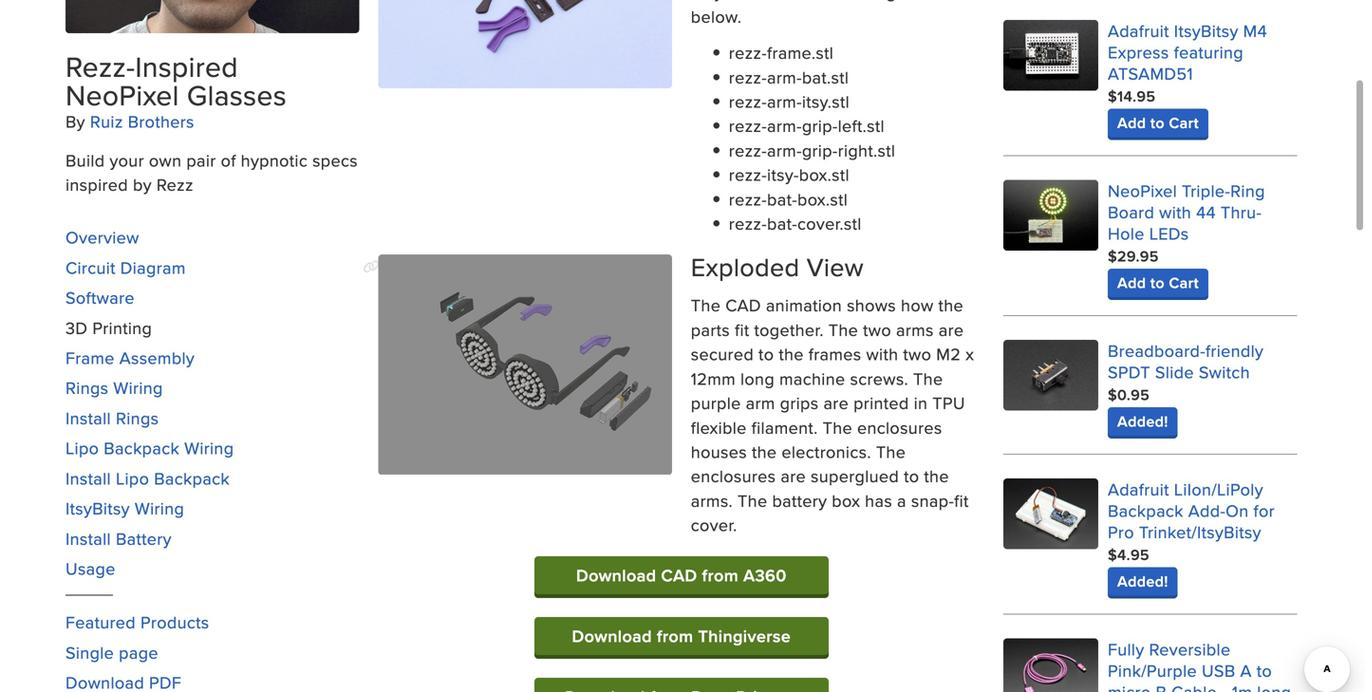 Task type: vqa. For each thing, say whether or not it's contained in the screenshot.
PLACE to the left
no



Task type: describe. For each thing, give the bounding box(es) containing it.
3d
[[66, 316, 88, 340]]

software
[[66, 285, 135, 310]]

your
[[110, 148, 144, 172]]

on
[[1226, 498, 1249, 523]]

3 rezz- from the top
[[729, 89, 767, 113]]

breadboard-friendly spdt slide switch image
[[1004, 340, 1099, 411]]

the down together.
[[779, 342, 804, 366]]

ring
[[1231, 178, 1266, 203]]

cad inside download cad from a360 link
[[661, 563, 698, 588]]

2 bat- from the top
[[767, 211, 798, 236]]

1 horizontal spatial enclosures
[[857, 415, 943, 439]]

6 rezz- from the top
[[729, 162, 767, 187]]

snap-
[[912, 489, 955, 513]]

long inside fully reversible pink/purple usb a to micro b cable - 1m long
[[1258, 680, 1292, 692]]

tpu
[[933, 391, 966, 415]]

featured
[[66, 610, 136, 635]]

electronics.
[[782, 440, 872, 464]]

to inside fully reversible pink/purple usb a to micro b cable - 1m long
[[1257, 658, 1272, 683]]

to inside adafruit itsybitsy m4 express featuring atsamd51 $14.95 add to cart
[[1151, 111, 1165, 134]]

install lipo backpack link
[[66, 466, 230, 490]]

neopixel triple-ring board with 44 thru- hole leds link
[[1108, 178, 1266, 245]]

page
[[119, 640, 158, 665]]

3 install from the top
[[66, 526, 111, 551]]

neopixel triple-ring board with 44 thru- hole leds $29.95 add to cart
[[1108, 178, 1266, 294]]

products
[[141, 610, 209, 635]]

express
[[1108, 40, 1170, 64]]

reversible
[[1150, 637, 1231, 661]]

with inside exploded view the cad animation shows how the parts fit together. the two arms are secured to the frames with two m2 x 12mm long machine screws. the purple arm grips are printed in tpu flexible filament. the enclosures houses the electronics. the enclosures are superglued to the arms. the battery box has a snap-fit cover.
[[867, 342, 899, 366]]

battery
[[772, 489, 827, 513]]

link image
[[363, 260, 380, 274]]

bat.stl
[[802, 65, 849, 89]]

12mm
[[691, 366, 736, 391]]

add to cart link for leds
[[1108, 269, 1209, 297]]

printed
[[854, 391, 909, 415]]

1 horizontal spatial rings
[[116, 406, 159, 430]]

install battery link
[[66, 526, 172, 551]]

button download from prusaprinters element
[[534, 678, 829, 692]]

brothers
[[128, 109, 194, 133]]

arms
[[896, 318, 934, 342]]

neopixel inside neopixel triple-ring board with 44 thru- hole leds $29.95 add to cart
[[1108, 178, 1178, 203]]

overview
[[66, 225, 139, 249]]

rezz-frame.stl rezz-arm-bat.stl rezz-arm-itsy.stl rezz-arm-grip-left.stl rezz-arm-grip-right.stl rezz-itsy-box.stl rezz-bat-box.stl rezz-bat-cover.stl
[[729, 40, 896, 236]]

guide resources element
[[66, 601, 359, 692]]

adafruit liion/lipoly backpack add-on for pro trinket/itsybitsy $4.95 added!
[[1108, 477, 1275, 592]]

glasses
[[187, 75, 287, 115]]

guide tagline element
[[66, 148, 359, 197]]

box.stl down right.stl
[[799, 162, 850, 187]]

with inside neopixel triple-ring board with 44 thru- hole leds $29.95 add to cart
[[1160, 200, 1192, 224]]

breadboard-friendly spdt slide switch link
[[1108, 338, 1264, 384]]

in
[[914, 391, 928, 415]]

long inside exploded view the cad animation shows how the parts fit together. the two arms are secured to the frames with two m2 x 12mm long machine screws. the purple arm grips are printed in tpu flexible filament. the enclosures houses the electronics. the enclosures are superglued to the arms. the battery box has a snap-fit cover.
[[741, 366, 775, 391]]

5 rezz- from the top
[[729, 138, 767, 162]]

overview link
[[66, 225, 139, 249]]

adafruit itsybitsy m4 express featuring atsamd51 $14.95 add to cart
[[1108, 18, 1268, 134]]

featuring
[[1174, 40, 1244, 64]]

button download from thingiverse element
[[534, 617, 829, 659]]

frame
[[66, 346, 115, 370]]

a
[[1241, 658, 1252, 683]]

machine
[[780, 366, 846, 391]]

slide
[[1156, 360, 1194, 384]]

micro
[[1108, 680, 1151, 692]]

itsy.stl
[[802, 89, 850, 113]]

x
[[966, 342, 975, 366]]

build
[[66, 148, 105, 172]]

itsybitsy inside adafruit itsybitsy m4 express featuring atsamd51 $14.95 add to cart
[[1174, 18, 1239, 43]]

the down filament.
[[752, 440, 777, 464]]

2 rezz- from the top
[[729, 65, 767, 89]]

rings wiring link
[[66, 376, 163, 400]]

exploded
[[691, 249, 800, 286]]

by
[[66, 109, 85, 133]]

0 horizontal spatial two
[[863, 318, 892, 342]]

by
[[133, 172, 152, 197]]

download cad from a360 link
[[534, 556, 829, 594]]

the right how
[[939, 293, 964, 317]]

install rings link
[[66, 406, 159, 430]]

the up frames
[[829, 318, 859, 342]]

itsybitsy wiring link
[[66, 496, 184, 520]]

added! inside the adafruit liion/lipoly backpack add-on for pro trinket/itsybitsy $4.95 added!
[[1118, 570, 1169, 592]]

has
[[865, 489, 893, 513]]

own
[[149, 148, 182, 172]]

ruiz
[[90, 109, 123, 133]]

secured
[[691, 342, 754, 366]]

filament.
[[752, 415, 818, 439]]

breadboard-
[[1108, 338, 1206, 363]]

together.
[[754, 318, 824, 342]]

to down together.
[[759, 342, 774, 366]]

grips
[[780, 391, 819, 415]]

a
[[897, 489, 907, 513]]

add to cart link for to
[[1108, 109, 1209, 137]]

frame.stl
[[767, 40, 834, 65]]

frames
[[809, 342, 862, 366]]

cart inside neopixel triple-ring board with 44 thru- hole leds $29.95 add to cart
[[1169, 271, 1199, 294]]

circuit
[[66, 255, 116, 280]]

1 grip- from the top
[[802, 114, 838, 138]]

lipo backpack wiring link
[[66, 436, 234, 460]]

hypnotic
[[241, 148, 308, 172]]

rezz-inspired neopixel glasses by ruiz brothers
[[66, 46, 287, 133]]

download for download cad from a360
[[576, 563, 657, 588]]

guide navigation element
[[66, 216, 359, 692]]

circuit diagram link
[[66, 255, 186, 280]]

cad inside exploded view the cad animation shows how the parts fit together. the two arms are secured to the frames with two m2 x 12mm long machine screws. the purple arm grips are printed in tpu flexible filament. the enclosures houses the electronics. the enclosures are superglued to the arms. the battery box has a snap-fit cover.
[[726, 293, 761, 317]]

$0.95
[[1108, 383, 1150, 406]]

1 install from the top
[[66, 406, 111, 430]]

3d printing link
[[66, 316, 152, 340]]

triple-
[[1182, 178, 1231, 203]]

add inside neopixel triple-ring board with 44 thru- hole leds $29.95 add to cart
[[1118, 271, 1147, 294]]

adafruit liion/lipoly backpack soldered onto a pro trinket, plugged into a solderless breadboard. image
[[1004, 478, 1099, 550]]

leds
[[1150, 221, 1189, 245]]

0 vertical spatial backpack
[[104, 436, 180, 460]]

view
[[807, 249, 864, 286]]

4 rezz- from the top
[[729, 114, 767, 138]]

for
[[1254, 498, 1275, 523]]

0 vertical spatial are
[[939, 318, 964, 342]]



Task type: locate. For each thing, give the bounding box(es) containing it.
to down $29.95
[[1151, 271, 1165, 294]]

backpack up "$4.95"
[[1108, 498, 1184, 523]]

fully reversible pink/purple usb a to micro b cable - 1m long link
[[1108, 637, 1292, 692]]

printing
[[92, 316, 152, 340]]

added! down "$4.95"
[[1118, 570, 1169, 592]]

1 horizontal spatial two
[[903, 342, 932, 366]]

0 horizontal spatial with
[[867, 342, 899, 366]]

0 vertical spatial from
[[702, 563, 739, 588]]

add to cart link down $29.95
[[1108, 269, 1209, 297]]

left.stl
[[838, 114, 885, 138]]

houses
[[691, 440, 747, 464]]

download inside download cad from a360 link
[[576, 563, 657, 588]]

1 vertical spatial with
[[867, 342, 899, 366]]

1 rezz- from the top
[[729, 40, 767, 65]]

$14.95
[[1108, 85, 1156, 107]]

1 cart from the top
[[1169, 111, 1199, 134]]

rings up lipo backpack wiring link
[[116, 406, 159, 430]]

0 horizontal spatial cad
[[661, 563, 698, 588]]

adafruit inside the adafruit liion/lipoly backpack add-on for pro trinket/itsybitsy $4.95 added!
[[1108, 477, 1170, 501]]

purple
[[691, 391, 741, 415]]

to down $14.95
[[1151, 111, 1165, 134]]

1 vertical spatial wiring
[[184, 436, 234, 460]]

lipo down install rings link
[[66, 436, 99, 460]]

guide information element
[[66, 0, 359, 197]]

add down $29.95
[[1118, 271, 1147, 294]]

1 vertical spatial cart
[[1169, 271, 1199, 294]]

add inside adafruit itsybitsy m4 express featuring atsamd51 $14.95 add to cart
[[1118, 111, 1147, 134]]

shows
[[847, 293, 896, 317]]

0 horizontal spatial lipo
[[66, 436, 99, 460]]

switch
[[1199, 360, 1251, 384]]

itsybitsy
[[1174, 18, 1239, 43], [66, 496, 130, 520]]

0 vertical spatial install
[[66, 406, 111, 430]]

right.stl
[[838, 138, 896, 162]]

how
[[901, 293, 934, 317]]

the up superglued
[[876, 440, 906, 464]]

cable
[[1172, 680, 1218, 692]]

thingiverse
[[698, 624, 791, 649]]

assembly
[[119, 346, 195, 370]]

itsybitsy up install battery link on the left bottom of the page
[[66, 496, 130, 520]]

liion/lipoly
[[1174, 477, 1264, 501]]

1 vertical spatial rings
[[116, 406, 159, 430]]

pro
[[1108, 520, 1135, 544]]

spdt
[[1108, 360, 1151, 384]]

cad
[[726, 293, 761, 317], [661, 563, 698, 588]]

trinket/itsybitsy
[[1139, 520, 1262, 544]]

arm- up itsy-
[[767, 138, 802, 162]]

1 horizontal spatial fit
[[955, 489, 969, 513]]

cad up download from thingiverse
[[661, 563, 698, 588]]

1 horizontal spatial itsybitsy
[[1174, 18, 1239, 43]]

adafruit up pro
[[1108, 477, 1170, 501]]

backpack up install lipo backpack link
[[104, 436, 180, 460]]

software link
[[66, 285, 135, 310]]

add down $14.95
[[1118, 111, 1147, 134]]

from up button download from prusaprinters element
[[657, 624, 694, 649]]

1 horizontal spatial long
[[1258, 680, 1292, 692]]

0 vertical spatial itsybitsy
[[1174, 18, 1239, 43]]

1 bat- from the top
[[767, 187, 798, 211]]

fit up secured
[[735, 318, 750, 342]]

from left a360
[[702, 563, 739, 588]]

flexible
[[691, 415, 747, 439]]

0 vertical spatial cart
[[1169, 111, 1199, 134]]

1 arm- from the top
[[767, 65, 802, 89]]

0 vertical spatial adafruit
[[1108, 18, 1170, 43]]

featured products link
[[66, 610, 209, 635]]

download from thingiverse
[[572, 624, 791, 649]]

1 vertical spatial added!
[[1118, 570, 1169, 592]]

wiring down install lipo backpack link
[[135, 496, 184, 520]]

grip- down the itsy.stl at right
[[802, 114, 838, 138]]

44
[[1197, 200, 1216, 224]]

add-
[[1189, 498, 1226, 523]]

0 vertical spatial neopixel
[[66, 75, 179, 115]]

with left the "44"
[[1160, 200, 1192, 224]]

1 vertical spatial are
[[824, 391, 849, 415]]

m2
[[937, 342, 961, 366]]

1 horizontal spatial with
[[1160, 200, 1192, 224]]

3 arm- from the top
[[767, 114, 802, 138]]

2 grip- from the top
[[802, 138, 838, 162]]

2 vertical spatial install
[[66, 526, 111, 551]]

rezz
[[157, 172, 194, 197]]

added! link for pro
[[1108, 567, 1178, 596]]

backpack down lipo backpack wiring link
[[154, 466, 230, 490]]

0 vertical spatial lipo
[[66, 436, 99, 460]]

adafruit for adafruit itsybitsy m4 express featuring atsamd51
[[1108, 18, 1170, 43]]

added! inside 'breadboard-friendly spdt slide switch $0.95 added!'
[[1118, 410, 1169, 432]]

1 vertical spatial backpack
[[154, 466, 230, 490]]

itsybitsy left m4
[[1174, 18, 1239, 43]]

8 rezz- from the top
[[729, 211, 767, 236]]

0 horizontal spatial fit
[[735, 318, 750, 342]]

4 arm- from the top
[[767, 138, 802, 162]]

are up the 'm2'
[[939, 318, 964, 342]]

enclosures down houses
[[691, 464, 776, 488]]

enclosures
[[857, 415, 943, 439], [691, 464, 776, 488]]

1 vertical spatial cad
[[661, 563, 698, 588]]

cart inside adafruit itsybitsy m4 express featuring atsamd51 $14.95 add to cart
[[1169, 111, 1199, 134]]

1 added! link from the top
[[1108, 407, 1178, 436]]

1 horizontal spatial lipo
[[116, 466, 149, 490]]

are up battery
[[781, 464, 806, 488]]

usage link
[[66, 556, 116, 581]]

1 add to cart link from the top
[[1108, 109, 1209, 137]]

adafruit for adafruit liion/lipoly backpack add-on for pro trinket/itsybitsy
[[1108, 477, 1170, 501]]

download up download from thingiverse
[[576, 563, 657, 588]]

1 add from the top
[[1118, 111, 1147, 134]]

the up the snap-
[[924, 464, 949, 488]]

two down arms
[[903, 342, 932, 366]]

0 vertical spatial added!
[[1118, 410, 1169, 432]]

grip- down left.stl
[[802, 138, 838, 162]]

1 vertical spatial added! link
[[1108, 567, 1178, 596]]

install down 'rings wiring' link
[[66, 406, 111, 430]]

0 horizontal spatial itsybitsy
[[66, 496, 130, 520]]

inspired
[[135, 46, 238, 87]]

adafruit
[[1108, 18, 1170, 43], [1108, 477, 1170, 501]]

m4
[[1244, 18, 1268, 43]]

0 horizontal spatial enclosures
[[691, 464, 776, 488]]

1 horizontal spatial are
[[824, 391, 849, 415]]

1 vertical spatial enclosures
[[691, 464, 776, 488]]

cover.
[[691, 513, 738, 537]]

0 vertical spatial two
[[863, 318, 892, 342]]

enclosures down "printed"
[[857, 415, 943, 439]]

the up 'electronics.' at right
[[823, 415, 853, 439]]

0 vertical spatial add to cart link
[[1108, 109, 1209, 137]]

atsamd51
[[1108, 61, 1193, 85]]

download cad from a360
[[576, 563, 787, 588]]

to
[[1151, 111, 1165, 134], [1151, 271, 1165, 294], [759, 342, 774, 366], [904, 464, 920, 488], [1257, 658, 1272, 683]]

1 vertical spatial adafruit
[[1108, 477, 1170, 501]]

7 rezz- from the top
[[729, 187, 767, 211]]

2 vertical spatial wiring
[[135, 496, 184, 520]]

button download cad from a360 element
[[534, 556, 829, 598]]

1 horizontal spatial from
[[702, 563, 739, 588]]

download from thingiverse link
[[534, 617, 829, 655]]

2 vertical spatial backpack
[[1108, 498, 1184, 523]]

1 added! from the top
[[1118, 410, 1169, 432]]

two down shows
[[863, 318, 892, 342]]

$4.95
[[1108, 543, 1150, 566]]

0 horizontal spatial are
[[781, 464, 806, 488]]

1 vertical spatial neopixel
[[1108, 178, 1178, 203]]

1 vertical spatial install
[[66, 466, 111, 490]]

build your own pair of hypnotic specs inspired by rezz
[[66, 148, 358, 197]]

are down machine
[[824, 391, 849, 415]]

0 vertical spatial cad
[[726, 293, 761, 317]]

overview circuit diagram software 3d printing frame assembly rings wiring install rings lipo backpack wiring install lipo backpack itsybitsy wiring install battery usage
[[66, 225, 234, 581]]

adafruit liion/lipoly backpack add-on for pro trinket/itsybitsy link
[[1108, 477, 1275, 544]]

adafruit itsybitsy m4 express featuring atsamd51 link
[[1108, 18, 1268, 85]]

2 install from the top
[[66, 466, 111, 490]]

long up the arm
[[741, 366, 775, 391]]

ruiz brothers link
[[90, 109, 194, 133]]

download inside download from thingiverse link
[[572, 624, 652, 649]]

cover.stl
[[798, 211, 862, 236]]

1 vertical spatial fit
[[955, 489, 969, 513]]

0 horizontal spatial rings
[[66, 376, 109, 400]]

a360
[[744, 563, 787, 588]]

wiring up install lipo backpack link
[[184, 436, 234, 460]]

usb
[[1202, 658, 1236, 683]]

arm- down the itsy.stl at right
[[767, 114, 802, 138]]

added! down $0.95 at the right bottom
[[1118, 410, 1169, 432]]

0 vertical spatial add
[[1118, 111, 1147, 134]]

2 cart from the top
[[1169, 271, 1199, 294]]

2 added! from the top
[[1118, 570, 1169, 592]]

frame assembly link
[[66, 346, 195, 370]]

board
[[1108, 200, 1155, 224]]

battery
[[116, 526, 172, 551]]

0 horizontal spatial neopixel
[[66, 75, 179, 115]]

2 added! link from the top
[[1108, 567, 1178, 596]]

inspired
[[66, 172, 128, 197]]

two
[[863, 318, 892, 342], [903, 342, 932, 366]]

1 vertical spatial add to cart link
[[1108, 269, 1209, 297]]

fully
[[1108, 637, 1145, 661]]

arm-
[[767, 65, 802, 89], [767, 89, 802, 113], [767, 114, 802, 138], [767, 138, 802, 162]]

1 vertical spatial lipo
[[116, 466, 149, 490]]

the right arms.
[[738, 489, 768, 513]]

long
[[741, 366, 775, 391], [1258, 680, 1292, 692]]

0 vertical spatial added! link
[[1108, 407, 1178, 436]]

with
[[1160, 200, 1192, 224], [867, 342, 899, 366]]

rezz-
[[66, 46, 135, 87]]

box.stl up cover.stl
[[798, 187, 848, 211]]

0 vertical spatial with
[[1160, 200, 1192, 224]]

-
[[1222, 680, 1228, 692]]

screws.
[[850, 366, 909, 391]]

of
[[221, 148, 236, 172]]

arm- down frame.stl
[[767, 65, 802, 89]]

2 vertical spatial are
[[781, 464, 806, 488]]

to inside neopixel triple-ring board with 44 thru- hole leds $29.95 add to cart
[[1151, 271, 1165, 294]]

with up screws.
[[867, 342, 899, 366]]

neopixel inside rezz-inspired neopixel glasses by ruiz brothers
[[66, 75, 179, 115]]

0 horizontal spatial long
[[741, 366, 775, 391]]

wiring down the frame assembly link on the left of the page
[[113, 376, 163, 400]]

added! link
[[1108, 407, 1178, 436], [1108, 567, 1178, 596]]

fit right a
[[955, 489, 969, 513]]

long right 1m
[[1258, 680, 1292, 692]]

2 horizontal spatial are
[[939, 318, 964, 342]]

added! link for added!
[[1108, 407, 1178, 436]]

featured products single page
[[66, 610, 209, 665]]

arm- down bat.stl
[[767, 89, 802, 113]]

cart down the "atsamd51"
[[1169, 111, 1199, 134]]

adafruit inside adafruit itsybitsy m4 express featuring atsamd51 $14.95 add to cart
[[1108, 18, 1170, 43]]

add to cart link down $14.95
[[1108, 109, 1209, 137]]

1 vertical spatial itsybitsy
[[66, 496, 130, 520]]

single page link
[[66, 640, 158, 665]]

install up usage link
[[66, 526, 111, 551]]

specs
[[312, 148, 358, 172]]

2 add from the top
[[1118, 271, 1147, 294]]

install up itsybitsy wiring link
[[66, 466, 111, 490]]

lipo
[[66, 436, 99, 460], [116, 466, 149, 490]]

0 vertical spatial rings
[[66, 376, 109, 400]]

1 vertical spatial two
[[903, 342, 932, 366]]

cart down the leds
[[1169, 271, 1199, 294]]

0 vertical spatial fit
[[735, 318, 750, 342]]

breadboard-friendly spdt slide switch $0.95 added!
[[1108, 338, 1264, 432]]

backpack inside the adafruit liion/lipoly backpack add-on for pro trinket/itsybitsy $4.95 added!
[[1108, 498, 1184, 523]]

bat-
[[767, 187, 798, 211], [767, 211, 798, 236]]

1 vertical spatial from
[[657, 624, 694, 649]]

2 arm- from the top
[[767, 89, 802, 113]]

0 vertical spatial wiring
[[113, 376, 163, 400]]

lipo up itsybitsy wiring link
[[116, 466, 149, 490]]

added! link down $0.95 at the right bottom
[[1108, 407, 1178, 436]]

download up button download from prusaprinters element
[[572, 624, 652, 649]]

1 adafruit from the top
[[1108, 18, 1170, 43]]

added! link down "$4.95"
[[1108, 567, 1178, 596]]

to right a
[[1257, 658, 1272, 683]]

guide pages element
[[66, 216, 359, 590]]

rings down frame
[[66, 376, 109, 400]]

fully reversible pink/purple usb a to micro b cable image
[[1004, 638, 1099, 692]]

0 vertical spatial enclosures
[[857, 415, 943, 439]]

adafruit up the "atsamd51"
[[1108, 18, 1170, 43]]

thru-
[[1221, 200, 1262, 224]]

cad down the exploded
[[726, 293, 761, 317]]

the up parts
[[691, 293, 721, 317]]

1 horizontal spatial neopixel
[[1108, 178, 1178, 203]]

arms.
[[691, 489, 733, 513]]

1 vertical spatial download
[[572, 624, 652, 649]]

0 vertical spatial download
[[576, 563, 657, 588]]

b
[[1156, 680, 1167, 692]]

download for download from thingiverse
[[572, 624, 652, 649]]

0 vertical spatial long
[[741, 366, 775, 391]]

add to cart link
[[1108, 109, 1209, 137], [1108, 269, 1209, 297]]

2 adafruit from the top
[[1108, 477, 1170, 501]]

2 add to cart link from the top
[[1108, 269, 1209, 297]]

1 vertical spatial add
[[1118, 271, 1147, 294]]

parts
[[691, 318, 730, 342]]

1 vertical spatial long
[[1258, 680, 1292, 692]]

itsybitsy inside overview circuit diagram software 3d printing frame assembly rings wiring install rings lipo backpack wiring install lipo backpack itsybitsy wiring install battery usage
[[66, 496, 130, 520]]

1 horizontal spatial cad
[[726, 293, 761, 317]]

0 horizontal spatial from
[[657, 624, 694, 649]]

the up in
[[914, 366, 943, 391]]

to up a
[[904, 464, 920, 488]]

wiring
[[113, 376, 163, 400], [184, 436, 234, 460], [135, 496, 184, 520]]



